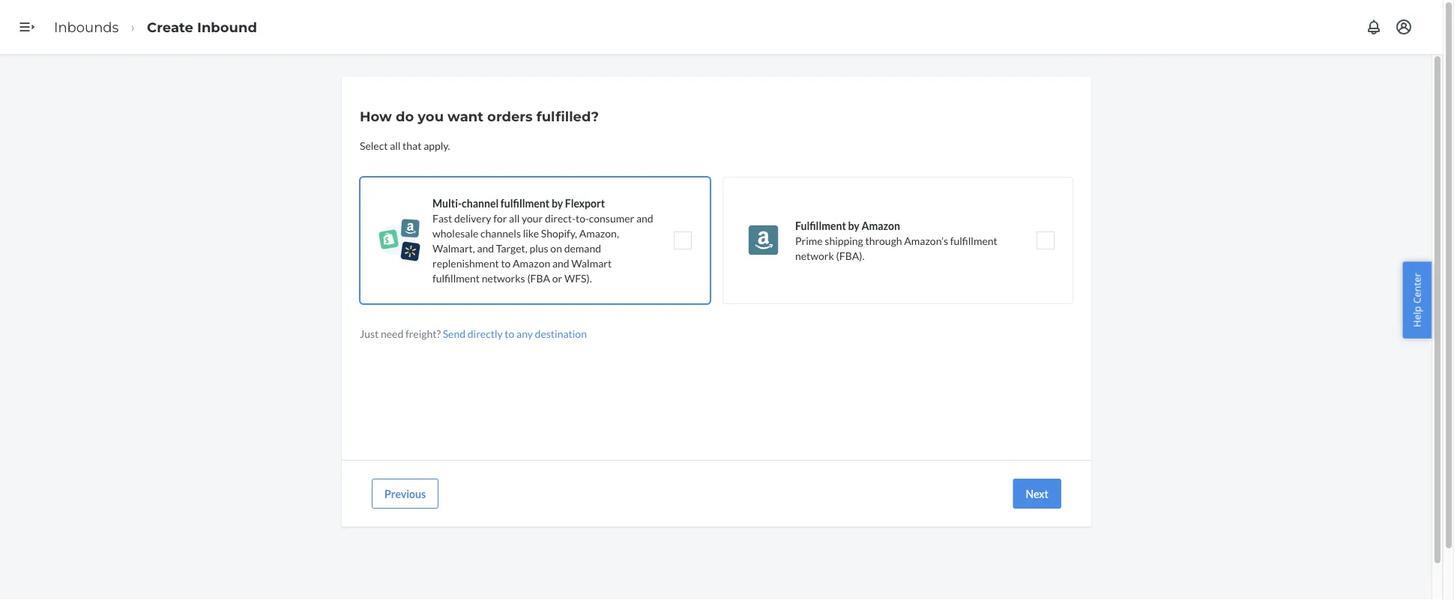 Task type: vqa. For each thing, say whether or not it's contained in the screenshot.
Home Link
no



Task type: locate. For each thing, give the bounding box(es) containing it.
by up direct-
[[552, 197, 563, 210]]

0 horizontal spatial by
[[552, 197, 563, 210]]

0 vertical spatial all
[[390, 139, 401, 152]]

to
[[501, 257, 511, 270], [505, 327, 515, 340]]

by
[[552, 197, 563, 210], [849, 219, 860, 232]]

walmart,
[[433, 242, 475, 255]]

and up or
[[553, 257, 570, 270]]

1 horizontal spatial amazon
[[862, 219, 901, 232]]

to up networks
[[501, 257, 511, 270]]

by inside fulfillment by amazon prime shipping through amazon's fulfillment network (fba).
[[849, 219, 860, 232]]

help center button
[[1403, 262, 1432, 339]]

fulfillment up your
[[501, 197, 550, 210]]

and down channels
[[477, 242, 494, 255]]

amazon
[[862, 219, 901, 232], [513, 257, 551, 270]]

(fba).
[[837, 249, 865, 262]]

0 vertical spatial to
[[501, 257, 511, 270]]

replenishment
[[433, 257, 499, 270]]

channels
[[481, 227, 521, 240]]

just need freight? send directly to any destination
[[360, 327, 587, 340]]

do
[[396, 108, 414, 124]]

open notifications image
[[1366, 18, 1384, 36]]

0 vertical spatial by
[[552, 197, 563, 210]]

fulfillment
[[796, 219, 847, 232]]

your
[[522, 212, 543, 225]]

prime
[[796, 234, 823, 247]]

how do you want orders fulfilled?
[[360, 108, 599, 124]]

0 horizontal spatial fulfillment
[[433, 272, 480, 285]]

channel
[[462, 197, 499, 210]]

by up shipping
[[849, 219, 860, 232]]

1 horizontal spatial and
[[553, 257, 570, 270]]

1 horizontal spatial all
[[509, 212, 520, 225]]

breadcrumbs navigation
[[42, 5, 269, 49]]

amazon up (fba at the left
[[513, 257, 551, 270]]

help center
[[1411, 273, 1424, 328]]

next button
[[1013, 479, 1062, 509]]

1 vertical spatial amazon
[[513, 257, 551, 270]]

inbounds
[[54, 19, 119, 35]]

and
[[637, 212, 654, 225], [477, 242, 494, 255], [553, 257, 570, 270]]

fulfillment down replenishment
[[433, 272, 480, 285]]

0 vertical spatial fulfillment
[[501, 197, 550, 210]]

apply.
[[424, 139, 450, 152]]

multi-
[[433, 197, 462, 210]]

all left that
[[390, 139, 401, 152]]

wholesale
[[433, 227, 479, 240]]

send
[[443, 327, 466, 340]]

by inside the multi-channel fulfillment by flexport fast delivery for all your direct-to-consumer and wholesale channels like shopify, amazon, walmart, and target, plus on demand replenishment to amazon and walmart fulfillment networks (fba or wfs).
[[552, 197, 563, 210]]

previous
[[385, 488, 426, 501]]

0 vertical spatial amazon
[[862, 219, 901, 232]]

inbounds link
[[54, 19, 119, 35]]

to inside the multi-channel fulfillment by flexport fast delivery for all your direct-to-consumer and wholesale channels like shopify, amazon, walmart, and target, plus on demand replenishment to amazon and walmart fulfillment networks (fba or wfs).
[[501, 257, 511, 270]]

just
[[360, 327, 379, 340]]

inbound
[[197, 19, 257, 35]]

delivery
[[454, 212, 492, 225]]

any
[[517, 327, 533, 340]]

all right for
[[509, 212, 520, 225]]

amazon inside the multi-channel fulfillment by flexport fast delivery for all your direct-to-consumer and wholesale channels like shopify, amazon, walmart, and target, plus on demand replenishment to amazon and walmart fulfillment networks (fba or wfs).
[[513, 257, 551, 270]]

fulfilled?
[[537, 108, 599, 124]]

create inbound
[[147, 19, 257, 35]]

multi-channel fulfillment by flexport fast delivery for all your direct-to-consumer and wholesale channels like shopify, amazon, walmart, and target, plus on demand replenishment to amazon and walmart fulfillment networks (fba or wfs).
[[433, 197, 654, 285]]

to left any at the left of the page
[[505, 327, 515, 340]]

want
[[448, 108, 484, 124]]

plus
[[530, 242, 549, 255]]

previous button
[[372, 479, 439, 509]]

2 vertical spatial fulfillment
[[433, 272, 480, 285]]

for
[[494, 212, 507, 225]]

through
[[866, 234, 903, 247]]

you
[[418, 108, 444, 124]]

0 vertical spatial and
[[637, 212, 654, 225]]

2 vertical spatial and
[[553, 257, 570, 270]]

1 horizontal spatial fulfillment
[[501, 197, 550, 210]]

0 horizontal spatial all
[[390, 139, 401, 152]]

and right consumer
[[637, 212, 654, 225]]

fulfillment by amazon prime shipping through amazon's fulfillment network (fba).
[[796, 219, 998, 262]]

fulfillment
[[501, 197, 550, 210], [951, 234, 998, 247], [433, 272, 480, 285]]

1 vertical spatial by
[[849, 219, 860, 232]]

1 vertical spatial fulfillment
[[951, 234, 998, 247]]

1 vertical spatial to
[[505, 327, 515, 340]]

fulfillment right amazon's
[[951, 234, 998, 247]]

all
[[390, 139, 401, 152], [509, 212, 520, 225]]

0 horizontal spatial amazon
[[513, 257, 551, 270]]

1 vertical spatial all
[[509, 212, 520, 225]]

0 horizontal spatial and
[[477, 242, 494, 255]]

amazon up "through"
[[862, 219, 901, 232]]

1 horizontal spatial by
[[849, 219, 860, 232]]

2 horizontal spatial fulfillment
[[951, 234, 998, 247]]

destination
[[535, 327, 587, 340]]

freight?
[[406, 327, 441, 340]]

on
[[551, 242, 562, 255]]



Task type: describe. For each thing, give the bounding box(es) containing it.
target,
[[496, 242, 528, 255]]

network
[[796, 249, 834, 262]]

need
[[381, 327, 404, 340]]

how
[[360, 108, 392, 124]]

that
[[403, 139, 422, 152]]

open navigation image
[[18, 18, 36, 36]]

next
[[1026, 488, 1049, 501]]

or
[[553, 272, 563, 285]]

fulfillment inside fulfillment by amazon prime shipping through amazon's fulfillment network (fba).
[[951, 234, 998, 247]]

flexport
[[565, 197, 605, 210]]

shopify,
[[541, 227, 577, 240]]

like
[[523, 227, 539, 240]]

help
[[1411, 306, 1424, 328]]

create inbound link
[[147, 19, 257, 35]]

directly
[[468, 327, 503, 340]]

demand
[[564, 242, 601, 255]]

1 vertical spatial and
[[477, 242, 494, 255]]

amazon,
[[579, 227, 619, 240]]

to-
[[576, 212, 589, 225]]

all inside the multi-channel fulfillment by flexport fast delivery for all your direct-to-consumer and wholesale channels like shopify, amazon, walmart, and target, plus on demand replenishment to amazon and walmart fulfillment networks (fba or wfs).
[[509, 212, 520, 225]]

create
[[147, 19, 193, 35]]

walmart
[[572, 257, 612, 270]]

center
[[1411, 273, 1424, 304]]

2 horizontal spatial and
[[637, 212, 654, 225]]

send directly to any destination button
[[443, 326, 587, 341]]

direct-
[[545, 212, 576, 225]]

wfs).
[[565, 272, 592, 285]]

shipping
[[825, 234, 864, 247]]

consumer
[[589, 212, 635, 225]]

fast
[[433, 212, 452, 225]]

networks
[[482, 272, 525, 285]]

select all that apply.
[[360, 139, 450, 152]]

(fba
[[527, 272, 550, 285]]

select
[[360, 139, 388, 152]]

open account menu image
[[1396, 18, 1414, 36]]

amazon inside fulfillment by amazon prime shipping through amazon's fulfillment network (fba).
[[862, 219, 901, 232]]

orders
[[488, 108, 533, 124]]

amazon's
[[905, 234, 949, 247]]



